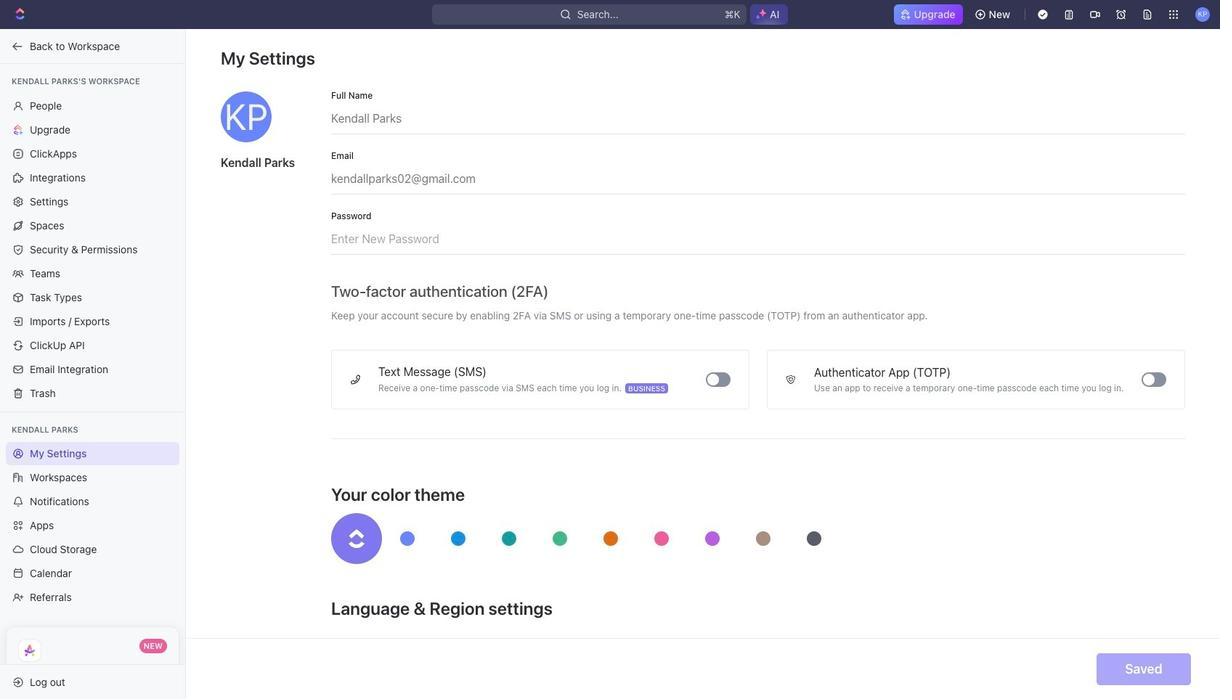 Task type: describe. For each thing, give the bounding box(es) containing it.
available on business plans or higher element
[[626, 384, 668, 394]]

Enter Email text field
[[331, 161, 1186, 194]]



Task type: vqa. For each thing, say whether or not it's contained in the screenshot.
Enter Email text field
yes



Task type: locate. For each thing, give the bounding box(es) containing it.
Enter New Password field
[[331, 221, 1186, 254]]

Enter Username text field
[[331, 100, 1186, 134]]



